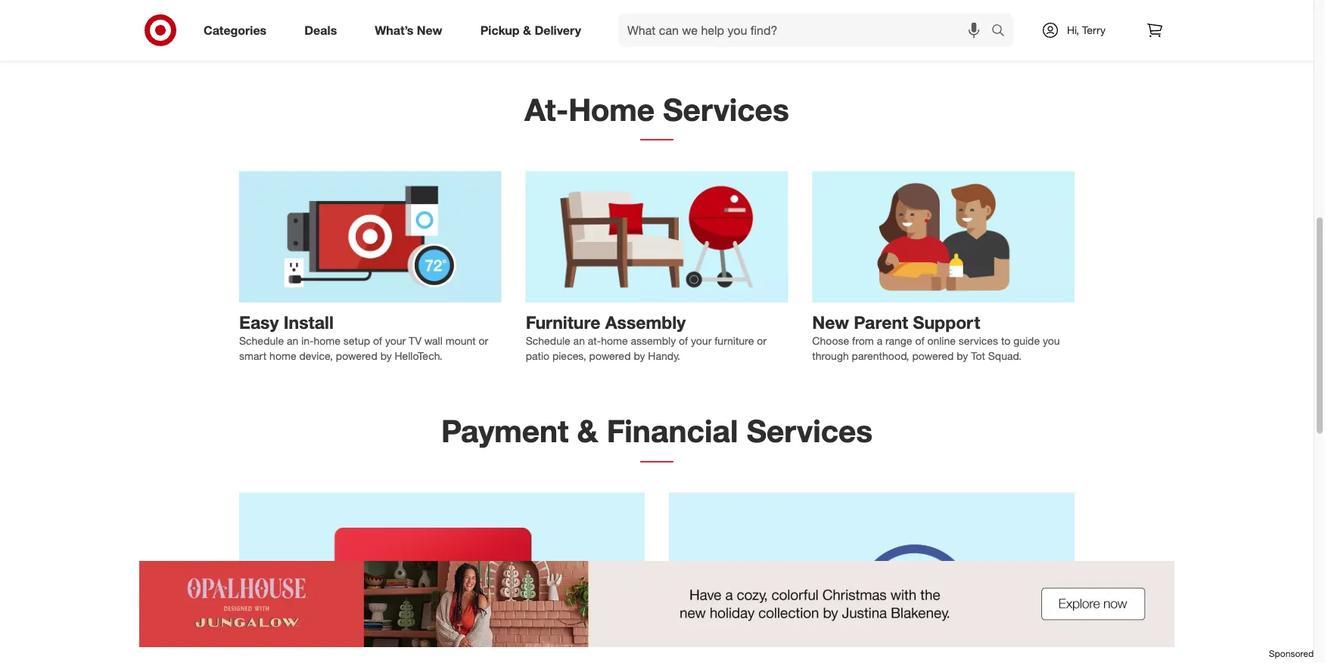 Task type: describe. For each thing, give the bounding box(es) containing it.
pickup & delivery
[[480, 23, 581, 38]]

get all the care you need without making a clinic appointment. open 7 days a week at your local target. link
[[227, 0, 514, 51]]

the
[[273, 12, 288, 26]]

making
[[399, 12, 434, 26]]

on-
[[643, 12, 659, 26]]

pieces,
[[553, 349, 586, 363]]

target
[[724, 12, 753, 26]]

home
[[569, 91, 655, 128]]

mount
[[446, 334, 476, 347]]

medical
[[620, 28, 658, 41]]

7
[[334, 28, 340, 41]]

contacts
[[944, 12, 985, 26]]

local
[[441, 28, 463, 41]]

or inside the easy install schedule an in-home setup of your tv wall mount or smart home device, powered by hellotech.
[[479, 334, 488, 347]]

frames.
[[889, 28, 924, 41]]

furniture
[[526, 312, 601, 333]]

device,
[[299, 349, 333, 363]]

0 vertical spatial and
[[622, 12, 640, 26]]

powered inside the easy install schedule an in-home setup of your tv wall mount or smart home device, powered by hellotech.
[[336, 349, 378, 363]]

furniture assembly illustration image
[[526, 171, 788, 303]]

exam,
[[894, 12, 923, 26]]

pickup & delivery link
[[468, 14, 600, 47]]

furniture
[[715, 334, 754, 347]]

sponsored
[[1269, 649, 1314, 660]]

by inside new parent support choose from a range of online services to guide you through parenthood, powered by tot squad.
[[957, 349, 968, 363]]

delivery
[[535, 23, 581, 38]]

get all the care you need without making a clinic appointment. open 7 days a week at your local target.
[[239, 12, 497, 41]]

online inside prescriptions online and on-the-go. shop target for your pharmacy and medical needs at great prices.
[[591, 12, 619, 26]]

get
[[925, 12, 941, 26]]

search
[[985, 24, 1021, 39]]

you inside get all the care you need without making a clinic appointment. open 7 days a week at your local target.
[[314, 12, 331, 26]]

search button
[[985, 14, 1021, 50]]

deals
[[304, 23, 337, 38]]

advertisement region
[[0, 562, 1314, 648]]

a inside new parent support choose from a range of online services to guide you through parenthood, powered by tot squad.
[[877, 334, 883, 347]]

shop
[[696, 12, 721, 26]]

squad.
[[988, 349, 1022, 363]]

pharmacy
[[549, 28, 597, 41]]

home for install
[[314, 334, 341, 347]]

eye
[[875, 12, 891, 26]]

by inside the easy install schedule an in-home setup of your tv wall mount or smart home device, powered by hellotech.
[[380, 349, 392, 363]]

clinic
[[445, 12, 469, 26]]

powered inside new parent support choose from a range of online services to guide you through parenthood, powered by tot squad.
[[912, 349, 954, 363]]

great
[[705, 28, 729, 41]]

week
[[377, 28, 402, 41]]

assembly
[[631, 334, 676, 347]]

eye-
[[825, 28, 845, 41]]

go.
[[678, 12, 693, 26]]

patio
[[526, 349, 550, 363]]

categories link
[[191, 14, 286, 47]]

without
[[361, 12, 396, 26]]

handy.
[[648, 349, 680, 363]]

schedule for easy install
[[239, 334, 284, 347]]

an inside 'schedule an eye exam, get contacts or find a new pair of eye-catching frames.'
[[860, 12, 872, 26]]

___ for services
[[641, 116, 674, 143]]

parenthood,
[[852, 349, 909, 363]]

by inside furniture assembly schedule an at-home assembly of your furniture or patio pieces, powered by handy.
[[634, 349, 645, 363]]

& for pickup
[[523, 23, 531, 38]]

What can we help you find? suggestions appear below search field
[[618, 14, 995, 47]]

& for payment
[[577, 413, 598, 450]]

at-home services
[[525, 91, 789, 128]]

tv
[[409, 334, 422, 347]]

of for furniture assembly
[[679, 334, 688, 347]]

an for easy install
[[287, 334, 298, 347]]

your inside get all the care you need without making a clinic appointment. open 7 days a week at your local target.
[[417, 28, 438, 41]]

guide
[[1014, 334, 1040, 347]]

new parent support choose from a range of online services to guide you through parenthood, powered by tot squad.
[[812, 312, 1060, 363]]

parent
[[854, 312, 908, 333]]

___ for financial
[[641, 438, 674, 465]]

categories
[[204, 23, 267, 38]]

smart
[[239, 349, 267, 363]]

hellotech.
[[395, 349, 443, 363]]

1 vertical spatial services
[[747, 413, 873, 450]]



Task type: locate. For each thing, give the bounding box(es) containing it.
1 horizontal spatial online
[[928, 334, 956, 347]]

payment & financial services
[[441, 413, 873, 450]]

1 vertical spatial ___
[[641, 438, 674, 465]]

&
[[523, 23, 531, 38], [577, 413, 598, 450]]

you inside new parent support choose from a range of online services to guide you through parenthood, powered by tot squad.
[[1043, 334, 1060, 347]]

at down shop
[[693, 28, 702, 41]]

your down making
[[417, 28, 438, 41]]

a
[[437, 12, 442, 26], [1021, 12, 1027, 26], [368, 28, 374, 41], [877, 334, 883, 347]]

setup
[[344, 334, 370, 347]]

0 vertical spatial new
[[417, 23, 443, 38]]

or left find
[[988, 12, 997, 26]]

2 horizontal spatial by
[[957, 349, 968, 363]]

1 horizontal spatial by
[[634, 349, 645, 363]]

of
[[812, 28, 822, 41], [373, 334, 382, 347], [679, 334, 688, 347], [915, 334, 925, 347]]

0 vertical spatial &
[[523, 23, 531, 38]]

1 ___ from the top
[[641, 116, 674, 143]]

wall
[[425, 334, 443, 347]]

schedule up patio
[[526, 334, 571, 347]]

assembly
[[605, 312, 686, 333]]

2 horizontal spatial or
[[988, 12, 997, 26]]

and left medical
[[600, 28, 617, 41]]

3 powered from the left
[[912, 349, 954, 363]]

you right guide on the right bottom of page
[[1043, 334, 1060, 347]]

from
[[852, 334, 874, 347]]

1 horizontal spatial at
[[693, 28, 702, 41]]

schedule up eye-
[[812, 12, 857, 26]]

0 horizontal spatial or
[[479, 334, 488, 347]]

at inside prescriptions online and on-the-go. shop target for your pharmacy and medical needs at great prices.
[[693, 28, 702, 41]]

online down the support
[[928, 334, 956, 347]]

redcard image
[[239, 493, 645, 664]]

home
[[314, 334, 341, 347], [601, 334, 628, 347], [270, 349, 296, 363]]

and up medical
[[622, 12, 640, 26]]

care
[[291, 12, 311, 26]]

an inside furniture assembly schedule an at-home assembly of your furniture or patio pieces, powered by handy.
[[573, 334, 585, 347]]

1 by from the left
[[380, 349, 392, 363]]

your inside the easy install schedule an in-home setup of your tv wall mount or smart home device, powered by hellotech.
[[385, 334, 406, 347]]

or
[[988, 12, 997, 26], [479, 334, 488, 347], [757, 334, 767, 347]]

by left hellotech.
[[380, 349, 392, 363]]

easy
[[239, 312, 279, 333]]

you up open
[[314, 12, 331, 26]]

at-
[[525, 91, 569, 128]]

catching
[[845, 28, 886, 41]]

0 horizontal spatial new
[[417, 23, 443, 38]]

a up parenthood,
[[877, 334, 883, 347]]

1 vertical spatial you
[[1043, 334, 1060, 347]]

1 horizontal spatial home
[[314, 334, 341, 347]]

needs
[[661, 28, 690, 41]]

payment
[[441, 413, 569, 450]]

1 horizontal spatial new
[[812, 312, 849, 333]]

1 horizontal spatial schedule
[[526, 334, 571, 347]]

2 horizontal spatial home
[[601, 334, 628, 347]]

your left tv
[[385, 334, 406, 347]]

prescriptions online and on-the-go. shop target for your pharmacy and medical needs at great prices. link
[[514, 0, 800, 51]]

target.
[[466, 28, 497, 41]]

2 horizontal spatial powered
[[912, 349, 954, 363]]

home up the device,
[[314, 334, 341, 347]]

schedule an eye exam, get contacts or find a new pair of eye-catching frames. link
[[800, 0, 1087, 51]]

hi, terry
[[1067, 23, 1106, 37]]

home down the 'assembly'
[[601, 334, 628, 347]]

your inside prescriptions online and on-the-go. shop target for your pharmacy and medical needs at great prices.
[[526, 28, 546, 41]]

by left tot
[[957, 349, 968, 363]]

2 powered from the left
[[589, 349, 631, 363]]

all
[[259, 12, 270, 26]]

2 ___ from the top
[[641, 438, 674, 465]]

range
[[886, 334, 913, 347]]

0 horizontal spatial and
[[600, 28, 617, 41]]

terry
[[1083, 23, 1106, 37]]

your left furniture
[[691, 334, 712, 347]]

an inside the easy install schedule an in-home setup of your tv wall mount or smart home device, powered by hellotech.
[[287, 334, 298, 347]]

schedule up smart
[[239, 334, 284, 347]]

2 horizontal spatial an
[[860, 12, 872, 26]]

deals link
[[292, 14, 356, 47]]

of left eye-
[[812, 28, 822, 41]]

get
[[239, 12, 256, 26]]

schedule for furniture assembly
[[526, 334, 571, 347]]

new
[[417, 23, 443, 38], [812, 312, 849, 333]]

prescriptions online and on-the-go. shop target for your pharmacy and medical needs at great prices.
[[526, 12, 768, 41]]

of inside the easy install schedule an in-home setup of your tv wall mount or smart home device, powered by hellotech.
[[373, 334, 382, 347]]

an up catching
[[860, 12, 872, 26]]

1 horizontal spatial or
[[757, 334, 767, 347]]

or right mount
[[479, 334, 488, 347]]

2 horizontal spatial schedule
[[812, 12, 857, 26]]

or right furniture
[[757, 334, 767, 347]]

to
[[1001, 334, 1011, 347]]

1 vertical spatial and
[[600, 28, 617, 41]]

3 by from the left
[[957, 349, 968, 363]]

services
[[959, 334, 998, 347]]

of inside 'schedule an eye exam, get contacts or find a new pair of eye-catching frames.'
[[812, 28, 822, 41]]

powered down setup
[[336, 349, 378, 363]]

0 horizontal spatial schedule
[[239, 334, 284, 347]]

schedule inside furniture assembly schedule an at-home assembly of your furniture or patio pieces, powered by handy.
[[526, 334, 571, 347]]

of inside furniture assembly schedule an at-home assembly of your furniture or patio pieces, powered by handy.
[[679, 334, 688, 347]]

prescriptions
[[526, 12, 588, 26]]

1 horizontal spatial you
[[1043, 334, 1060, 347]]

by down assembly
[[634, 349, 645, 363]]

an left at-
[[573, 334, 585, 347]]

online inside new parent support choose from a range of online services to guide you through parenthood, powered by tot squad.
[[928, 334, 956, 347]]

appointment.
[[239, 28, 302, 41]]

an left in-
[[287, 334, 298, 347]]

of up handy.
[[679, 334, 688, 347]]

hi,
[[1067, 23, 1080, 37]]

1 horizontal spatial and
[[622, 12, 640, 26]]

schedule inside the easy install schedule an in-home setup of your tv wall mount or smart home device, powered by hellotech.
[[239, 334, 284, 347]]

powered down the support
[[912, 349, 954, 363]]

0 horizontal spatial by
[[380, 349, 392, 363]]

for
[[756, 12, 768, 26]]

1 horizontal spatial powered
[[589, 349, 631, 363]]

2 by from the left
[[634, 349, 645, 363]]

at inside get all the care you need without making a clinic appointment. open 7 days a week at your local target.
[[405, 28, 414, 41]]

0 horizontal spatial &
[[523, 23, 531, 38]]

pickup
[[480, 23, 520, 38]]

at-
[[588, 334, 601, 347]]

0 horizontal spatial home
[[270, 349, 296, 363]]

easy install schedule an in-home setup of your tv wall mount or smart home device, powered by hellotech.
[[239, 312, 488, 363]]

1 vertical spatial &
[[577, 413, 598, 450]]

what's new link
[[362, 14, 461, 47]]

or inside 'schedule an eye exam, get contacts or find a new pair of eye-catching frames.'
[[988, 12, 997, 26]]

by
[[380, 349, 392, 363], [634, 349, 645, 363], [957, 349, 968, 363]]

days
[[343, 28, 365, 41]]

schedule an eye exam, get contacts or find a new pair of eye-catching frames.
[[812, 12, 1070, 41]]

___
[[641, 116, 674, 143], [641, 438, 674, 465]]

powered
[[336, 349, 378, 363], [589, 349, 631, 363], [912, 349, 954, 363]]

an
[[860, 12, 872, 26], [287, 334, 298, 347], [573, 334, 585, 347]]

a left clinic
[[437, 12, 442, 26]]

schedule inside 'schedule an eye exam, get contacts or find a new pair of eye-catching frames.'
[[812, 12, 857, 26]]

a inside 'schedule an eye exam, get contacts or find a new pair of eye-catching frames.'
[[1021, 12, 1027, 26]]

1 powered from the left
[[336, 349, 378, 363]]

powered down at-
[[589, 349, 631, 363]]

0 vertical spatial ___
[[641, 116, 674, 143]]

tot
[[971, 349, 985, 363]]

choose
[[812, 334, 849, 347]]

need
[[334, 12, 358, 26]]

powered inside furniture assembly schedule an at-home assembly of your furniture or patio pieces, powered by handy.
[[589, 349, 631, 363]]

0 vertical spatial online
[[591, 12, 619, 26]]

or inside furniture assembly schedule an at-home assembly of your furniture or patio pieces, powered by handy.
[[757, 334, 767, 347]]

new inside new parent support choose from a range of online services to guide you through parenthood, powered by tot squad.
[[812, 312, 849, 333]]

your
[[417, 28, 438, 41], [526, 28, 546, 41], [385, 334, 406, 347], [691, 334, 712, 347]]

in-
[[301, 334, 314, 347]]

a down without
[[368, 28, 374, 41]]

new up choose
[[812, 312, 849, 333]]

0 horizontal spatial an
[[287, 334, 298, 347]]

and
[[622, 12, 640, 26], [600, 28, 617, 41]]

new left clinic
[[417, 23, 443, 38]]

install
[[284, 312, 334, 333]]

0 horizontal spatial you
[[314, 12, 331, 26]]

your down prescriptions
[[526, 28, 546, 41]]

of for easy install
[[373, 334, 382, 347]]

support
[[913, 312, 981, 333]]

at down making
[[405, 28, 414, 41]]

the-
[[659, 12, 678, 26]]

an for furniture assembly
[[573, 334, 585, 347]]

of right setup
[[373, 334, 382, 347]]

furniture assembly schedule an at-home assembly of your furniture or patio pieces, powered by handy.
[[526, 312, 767, 363]]

home right smart
[[270, 349, 296, 363]]

2 at from the left
[[693, 28, 702, 41]]

pair
[[1052, 12, 1070, 26]]

prices.
[[732, 28, 764, 41]]

1 horizontal spatial &
[[577, 413, 598, 450]]

online
[[591, 12, 619, 26], [928, 334, 956, 347]]

a right find
[[1021, 12, 1027, 26]]

open
[[305, 28, 331, 41]]

1 vertical spatial new
[[812, 312, 849, 333]]

0 horizontal spatial powered
[[336, 349, 378, 363]]

through
[[812, 349, 849, 363]]

1 horizontal spatial an
[[573, 334, 585, 347]]

new
[[1029, 12, 1049, 26]]

home for assembly
[[601, 334, 628, 347]]

online up pharmacy
[[591, 12, 619, 26]]

of inside new parent support choose from a range of online services to guide you through parenthood, powered by tot squad.
[[915, 334, 925, 347]]

financial
[[607, 413, 738, 450]]

1 vertical spatial online
[[928, 334, 956, 347]]

0 vertical spatial services
[[663, 91, 789, 128]]

0 vertical spatial you
[[314, 12, 331, 26]]

1 at from the left
[[405, 28, 414, 41]]

your inside furniture assembly schedule an at-home assembly of your furniture or patio pieces, powered by handy.
[[691, 334, 712, 347]]

0 horizontal spatial online
[[591, 12, 619, 26]]

home inside furniture assembly schedule an at-home assembly of your furniture or patio pieces, powered by handy.
[[601, 334, 628, 347]]

of right range on the right bottom
[[915, 334, 925, 347]]

0 horizontal spatial at
[[405, 28, 414, 41]]

of for new parent support
[[915, 334, 925, 347]]

what's new
[[375, 23, 443, 38]]

at
[[405, 28, 414, 41], [693, 28, 702, 41]]

what's
[[375, 23, 414, 38]]

find
[[1000, 12, 1018, 26]]



Task type: vqa. For each thing, say whether or not it's contained in the screenshot.
leftmost -
no



